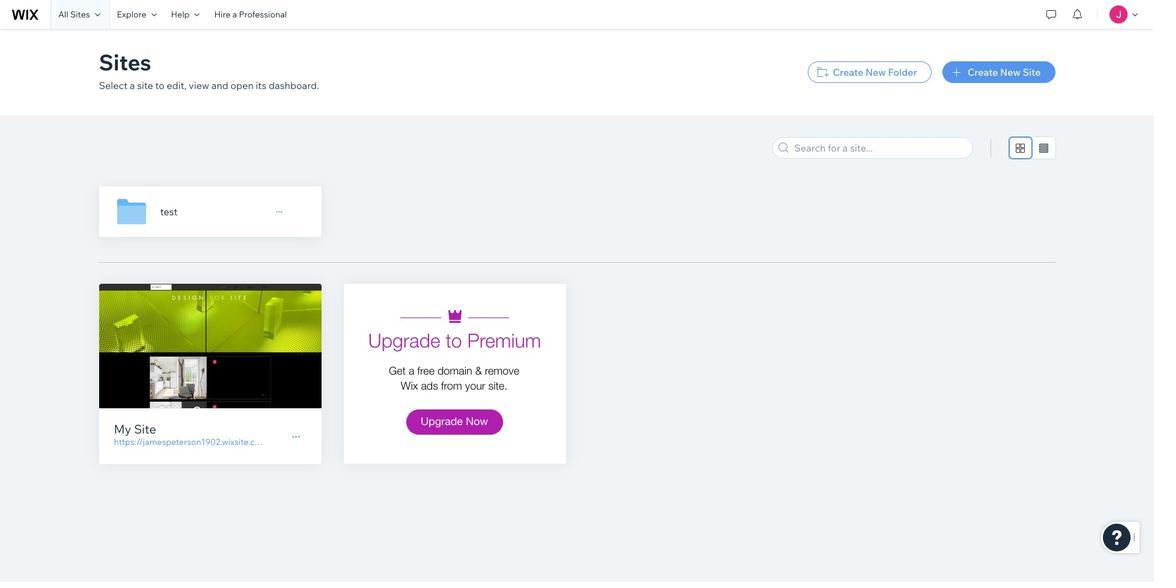 Task type: vqa. For each thing, say whether or not it's contained in the screenshot.
Premium
yes



Task type: locate. For each thing, give the bounding box(es) containing it.
upgrade now
[[421, 415, 488, 428]]

1 vertical spatial sites
[[99, 49, 151, 76]]

upgrade
[[368, 329, 440, 352], [421, 415, 463, 428]]

0 horizontal spatial to
[[155, 79, 165, 91]]

0 vertical spatial to
[[155, 79, 165, 91]]

ads
[[421, 379, 438, 392]]

from
[[441, 379, 462, 392]]

1 horizontal spatial a
[[232, 9, 237, 20]]

1 horizontal spatial site
[[285, 437, 299, 447]]

site
[[1023, 66, 1041, 78], [134, 422, 156, 437]]

sites up select
[[99, 49, 151, 76]]

2 new from the left
[[1001, 66, 1021, 78]]

site inside create new site button
[[1023, 66, 1041, 78]]

dashboard.
[[269, 79, 319, 91]]

a inside get a free domain & remove wix ads from your site.
[[409, 364, 414, 377]]

create for create new site
[[968, 66, 998, 78]]

edit,
[[167, 79, 187, 91]]

get a free domain & remove wix ads from your site.
[[389, 364, 520, 392]]

0 vertical spatial site
[[1023, 66, 1041, 78]]

0 vertical spatial upgrade
[[368, 329, 440, 352]]

to
[[155, 79, 165, 91], [446, 329, 462, 352]]

hire a professional link
[[207, 0, 294, 29]]

explore
[[117, 9, 146, 20]]

0 horizontal spatial a
[[130, 79, 135, 91]]

sites inside sites select a site to edit, view and open its dashboard.
[[99, 49, 151, 76]]

upgrade left 'now'
[[421, 415, 463, 428]]

your
[[465, 379, 486, 392]]

0 vertical spatial site
[[137, 79, 153, 91]]

1 vertical spatial site
[[285, 437, 299, 447]]

to left edit,
[[155, 79, 165, 91]]

hire
[[214, 9, 231, 20]]

0 horizontal spatial site
[[137, 79, 153, 91]]

sites
[[70, 9, 90, 20], [99, 49, 151, 76]]

1 vertical spatial upgrade
[[421, 415, 463, 428]]

free
[[417, 364, 435, 377]]

0 horizontal spatial create
[[833, 66, 864, 78]]

1 horizontal spatial site
[[1023, 66, 1041, 78]]

create new site
[[968, 66, 1041, 78]]

remove
[[485, 364, 520, 377]]

https://jamespeterson1902.wixsite.com/my-
[[114, 437, 285, 447]]

to up domain on the left of the page
[[446, 329, 462, 352]]

and
[[211, 79, 228, 91]]

1 horizontal spatial sites
[[99, 49, 151, 76]]

1 create from the left
[[833, 66, 864, 78]]

a right get
[[409, 364, 414, 377]]

a right select
[[130, 79, 135, 91]]

2 vertical spatial a
[[409, 364, 414, 377]]

upgrade up get
[[368, 329, 440, 352]]

site inside my site https://jamespeterson1902.wixsite.com/my-site
[[285, 437, 299, 447]]

site inside sites select a site to edit, view and open its dashboard.
[[137, 79, 153, 91]]

help
[[171, 9, 190, 20]]

site
[[137, 79, 153, 91], [285, 437, 299, 447]]

a
[[232, 9, 237, 20], [130, 79, 135, 91], [409, 364, 414, 377]]

1 horizontal spatial to
[[446, 329, 462, 352]]

1 horizontal spatial create
[[968, 66, 998, 78]]

1 new from the left
[[866, 66, 886, 78]]

select
[[99, 79, 128, 91]]

0 horizontal spatial new
[[866, 66, 886, 78]]

0 vertical spatial sites
[[70, 9, 90, 20]]

1 vertical spatial site
[[134, 422, 156, 437]]

2 horizontal spatial a
[[409, 364, 414, 377]]

create new folder
[[833, 66, 917, 78]]

a right hire
[[232, 9, 237, 20]]

professional
[[239, 9, 287, 20]]

0 horizontal spatial site
[[134, 422, 156, 437]]

2 create from the left
[[968, 66, 998, 78]]

help button
[[164, 0, 207, 29]]

1 horizontal spatial new
[[1001, 66, 1021, 78]]

sites right all
[[70, 9, 90, 20]]

1 vertical spatial a
[[130, 79, 135, 91]]

upgrade to premium
[[368, 329, 541, 352]]

new for folder
[[866, 66, 886, 78]]

create
[[833, 66, 864, 78], [968, 66, 998, 78]]

0 vertical spatial a
[[232, 9, 237, 20]]

new
[[866, 66, 886, 78], [1001, 66, 1021, 78]]

to inside sites select a site to edit, view and open its dashboard.
[[155, 79, 165, 91]]

hire a professional
[[214, 9, 287, 20]]



Task type: describe. For each thing, give the bounding box(es) containing it.
upgrade now link
[[406, 409, 503, 435]]

a for get
[[409, 364, 414, 377]]

&
[[475, 364, 482, 377]]

domain
[[438, 364, 472, 377]]

all
[[58, 9, 68, 20]]

premium
[[468, 329, 541, 352]]

view
[[189, 79, 209, 91]]

my site https://jamespeterson1902.wixsite.com/my-site
[[114, 422, 299, 447]]

folder
[[888, 66, 917, 78]]

its
[[256, 79, 267, 91]]

my
[[114, 422, 131, 437]]

site inside my site https://jamespeterson1902.wixsite.com/my-site
[[134, 422, 156, 437]]

new for site
[[1001, 66, 1021, 78]]

Search for a site... field
[[791, 138, 969, 158]]

get
[[389, 364, 406, 377]]

sites select a site to edit, view and open its dashboard.
[[99, 49, 319, 91]]

site.
[[489, 379, 508, 392]]

now
[[466, 415, 488, 428]]

a for hire
[[232, 9, 237, 20]]

create new folder button
[[808, 61, 932, 83]]

open
[[231, 79, 254, 91]]

create for create new folder
[[833, 66, 864, 78]]

0 horizontal spatial sites
[[70, 9, 90, 20]]

1 vertical spatial to
[[446, 329, 462, 352]]

create new site button
[[943, 61, 1056, 83]]

all sites
[[58, 9, 90, 20]]

wix
[[401, 379, 418, 392]]

site for my site
[[285, 437, 299, 447]]

site for sites
[[137, 79, 153, 91]]

test
[[160, 206, 178, 218]]

upgrade for upgrade now
[[421, 415, 463, 428]]

a inside sites select a site to edit, view and open its dashboard.
[[130, 79, 135, 91]]

upgrade for upgrade to premium
[[368, 329, 440, 352]]



